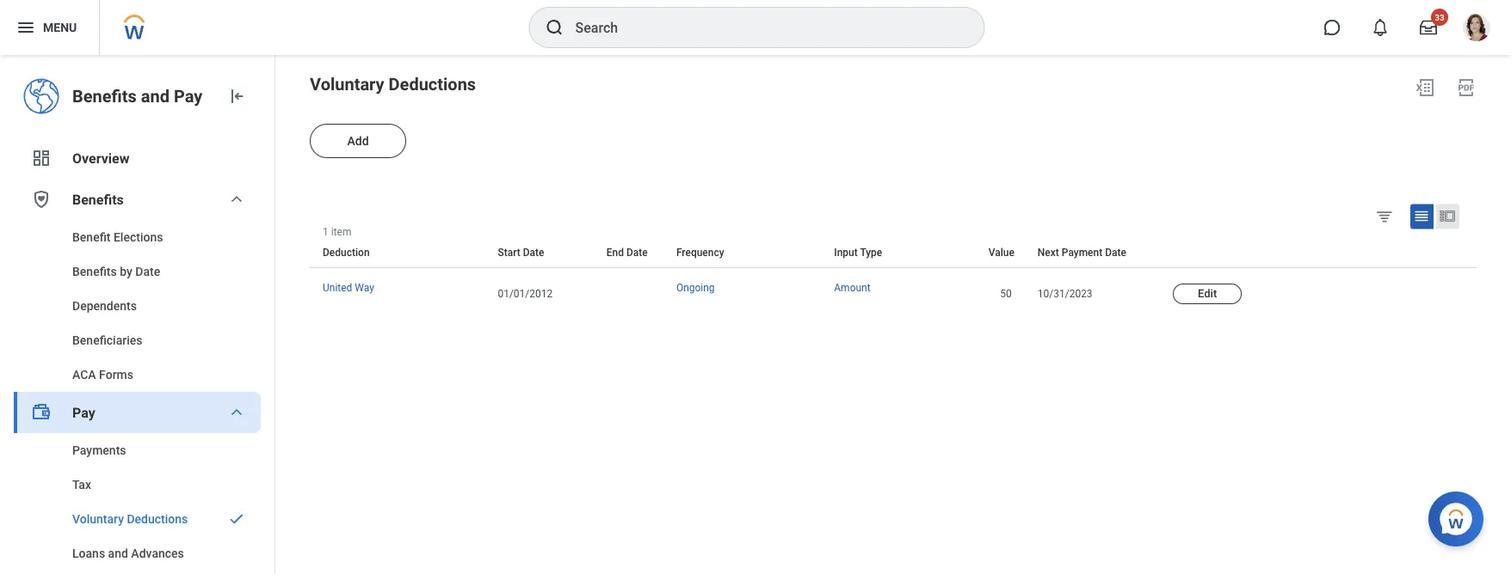 Task type: locate. For each thing, give the bounding box(es) containing it.
voluntary deductions
[[310, 74, 476, 94], [72, 512, 188, 527]]

toggle to list detail view image
[[1439, 208, 1456, 225]]

menu
[[43, 20, 77, 35]]

frequency
[[676, 247, 724, 259]]

1 vertical spatial voluntary deductions
[[72, 512, 188, 527]]

amount link
[[834, 279, 871, 294]]

benefits by date link
[[14, 255, 261, 289]]

1 horizontal spatial voluntary deductions
[[310, 74, 476, 94]]

0 vertical spatial and
[[141, 86, 170, 106]]

date
[[523, 247, 544, 259], [626, 247, 648, 259], [1105, 247, 1126, 259], [135, 265, 160, 279]]

1 vertical spatial deductions
[[127, 512, 188, 527]]

benefits up overview
[[72, 86, 137, 106]]

voluntary
[[310, 74, 384, 94], [72, 512, 124, 527]]

2 benefits from the top
[[72, 191, 124, 208]]

next
[[1038, 247, 1059, 259]]

pay
[[174, 86, 203, 106], [72, 405, 95, 421]]

1
[[323, 226, 329, 238]]

and for advances
[[108, 547, 128, 561]]

benefits button
[[14, 179, 261, 220]]

date right by
[[135, 265, 160, 279]]

3 benefits from the top
[[72, 265, 117, 279]]

deductions
[[389, 74, 476, 94], [127, 512, 188, 527]]

benefits up benefit
[[72, 191, 124, 208]]

1 horizontal spatial voluntary
[[310, 74, 384, 94]]

1 chevron down small image from the top
[[226, 189, 247, 210]]

start
[[498, 247, 520, 259]]

benefit elections
[[72, 230, 163, 244]]

1 vertical spatial chevron down small image
[[226, 403, 247, 423]]

option group
[[1372, 204, 1473, 233]]

input
[[834, 247, 858, 259]]

check image
[[226, 511, 247, 528]]

united way
[[323, 282, 374, 294]]

export to excel image
[[1415, 77, 1436, 98]]

transformation import image
[[226, 86, 247, 107]]

0 horizontal spatial and
[[108, 547, 128, 561]]

task pay image
[[31, 403, 52, 423]]

0 vertical spatial chevron down small image
[[226, 189, 247, 210]]

pay left the transformation import image
[[174, 86, 203, 106]]

end date
[[606, 247, 648, 259]]

add button
[[310, 124, 406, 158]]

pay down aca
[[72, 405, 95, 421]]

benefits for benefits
[[72, 191, 124, 208]]

voluntary deductions up loans and advances on the bottom left of page
[[72, 512, 188, 527]]

inbox large image
[[1420, 19, 1437, 36]]

and
[[141, 86, 170, 106], [108, 547, 128, 561]]

frequency button
[[676, 238, 820, 269]]

0 horizontal spatial pay
[[72, 405, 95, 421]]

ongoing link
[[676, 279, 715, 294]]

aca forms
[[72, 368, 133, 382]]

and inside pay element
[[108, 547, 128, 561]]

1 vertical spatial and
[[108, 547, 128, 561]]

0 horizontal spatial voluntary deductions
[[72, 512, 188, 527]]

justify image
[[15, 17, 36, 38]]

benefits
[[72, 86, 137, 106], [72, 191, 124, 208], [72, 265, 117, 279]]

edit
[[1198, 287, 1217, 300]]

1 benefits from the top
[[72, 86, 137, 106]]

and right loans
[[108, 547, 128, 561]]

50
[[1000, 288, 1012, 300]]

by
[[120, 265, 132, 279]]

2 vertical spatial benefits
[[72, 265, 117, 279]]

benefits and pay
[[72, 86, 203, 106]]

voluntary deductions up add
[[310, 74, 476, 94]]

elections
[[114, 230, 163, 244]]

1 item
[[323, 226, 351, 238]]

ongoing
[[676, 282, 715, 294]]

value button
[[989, 238, 1023, 269]]

0 horizontal spatial voluntary
[[72, 512, 124, 527]]

1 vertical spatial benefits
[[72, 191, 124, 208]]

0 vertical spatial benefits
[[72, 86, 137, 106]]

pay element
[[14, 434, 261, 571]]

benefit
[[72, 230, 111, 244]]

end date button
[[606, 238, 662, 269]]

benefits left by
[[72, 265, 117, 279]]

date right payment
[[1105, 247, 1126, 259]]

add
[[347, 134, 369, 148]]

dependents link
[[14, 289, 261, 324]]

payments link
[[14, 434, 261, 468]]

loans and advances link
[[14, 537, 261, 571]]

Search Workday  search field
[[575, 9, 949, 46]]

0 horizontal spatial deductions
[[127, 512, 188, 527]]

tax
[[72, 478, 91, 492]]

1 vertical spatial voluntary
[[72, 512, 124, 527]]

1 horizontal spatial and
[[141, 86, 170, 106]]

0 vertical spatial deductions
[[389, 74, 476, 94]]

and up the overview link
[[141, 86, 170, 106]]

dependents
[[72, 299, 137, 313]]

chevron down small image inside "pay" dropdown button
[[226, 403, 247, 423]]

benefits inside dropdown button
[[72, 191, 124, 208]]

chevron down small image for benefits
[[226, 189, 247, 210]]

0 vertical spatial voluntary
[[310, 74, 384, 94]]

loans
[[72, 547, 105, 561]]

and for pay
[[141, 86, 170, 106]]

dashboard image
[[31, 148, 52, 169]]

1 vertical spatial pay
[[72, 405, 95, 421]]

view printable version (pdf) image
[[1456, 77, 1477, 98]]

pay inside dropdown button
[[72, 405, 95, 421]]

search image
[[544, 17, 565, 38]]

chevron down small image
[[226, 189, 247, 210], [226, 403, 247, 423]]

voluntary up loans
[[72, 512, 124, 527]]

voluntary up add
[[310, 74, 384, 94]]

0 vertical spatial pay
[[174, 86, 203, 106]]

01/01/2012
[[498, 288, 553, 300]]

voluntary inside voluntary deductions link
[[72, 512, 124, 527]]

advances
[[131, 547, 184, 561]]

navigation pane region
[[0, 55, 275, 575]]

2 chevron down small image from the top
[[226, 403, 247, 423]]



Task type: describe. For each thing, give the bounding box(es) containing it.
benefits for benefits by date
[[72, 265, 117, 279]]

benefits element
[[14, 220, 261, 392]]

forms
[[99, 368, 133, 382]]

profile logan mcneil image
[[1463, 14, 1491, 45]]

1 horizontal spatial deductions
[[389, 74, 476, 94]]

tax link
[[14, 468, 261, 503]]

benefits by date
[[72, 265, 160, 279]]

deduction
[[323, 247, 370, 259]]

next payment date
[[1038, 247, 1126, 259]]

payment
[[1062, 247, 1103, 259]]

date right end
[[626, 247, 648, 259]]

loans and advances
[[72, 547, 184, 561]]

benefits and pay element
[[72, 84, 213, 108]]

deductions inside pay element
[[127, 512, 188, 527]]

way
[[355, 282, 374, 294]]

aca
[[72, 368, 96, 382]]

toggle to grid view image
[[1413, 208, 1430, 225]]

Toggle to Grid view radio
[[1411, 204, 1434, 229]]

menu button
[[0, 0, 99, 55]]

next payment date button
[[1038, 238, 1159, 269]]

Toggle to List Detail view radio
[[1436, 204, 1460, 229]]

pay button
[[14, 392, 261, 434]]

10/31/2023
[[1038, 288, 1093, 300]]

chevron down small image for pay
[[226, 403, 247, 423]]

deduction button
[[323, 238, 483, 269]]

date right start
[[523, 247, 544, 259]]

overview link
[[14, 138, 261, 179]]

1 horizontal spatial pay
[[174, 86, 203, 106]]

date inside benefits element
[[135, 265, 160, 279]]

start date button
[[498, 238, 592, 269]]

0 vertical spatial voluntary deductions
[[310, 74, 476, 94]]

united way link
[[323, 279, 374, 294]]

united
[[323, 282, 352, 294]]

voluntary deductions link
[[14, 503, 261, 537]]

start date
[[498, 247, 544, 259]]

voluntary deductions inside pay element
[[72, 512, 188, 527]]

beneficiaries
[[72, 333, 142, 348]]

benefits image
[[31, 189, 52, 210]]

33
[[1435, 12, 1445, 22]]

amount
[[834, 282, 871, 294]]

input type button
[[834, 238, 974, 269]]

aca forms link
[[14, 358, 261, 392]]

select to filter grid data image
[[1375, 207, 1394, 225]]

end
[[606, 247, 624, 259]]

input type
[[834, 247, 882, 259]]

33 button
[[1410, 9, 1448, 46]]

type
[[860, 247, 882, 259]]

value
[[989, 247, 1015, 259]]

edit button
[[1173, 284, 1242, 305]]

payments
[[72, 444, 126, 458]]

benefits for benefits and pay
[[72, 86, 137, 106]]

overview
[[72, 150, 129, 167]]

beneficiaries link
[[14, 324, 261, 358]]

notifications large image
[[1372, 19, 1389, 36]]

benefit elections link
[[14, 220, 261, 255]]

item
[[331, 226, 351, 238]]



Task type: vqa. For each thing, say whether or not it's contained in the screenshot.
Benefit Elections "link"
yes



